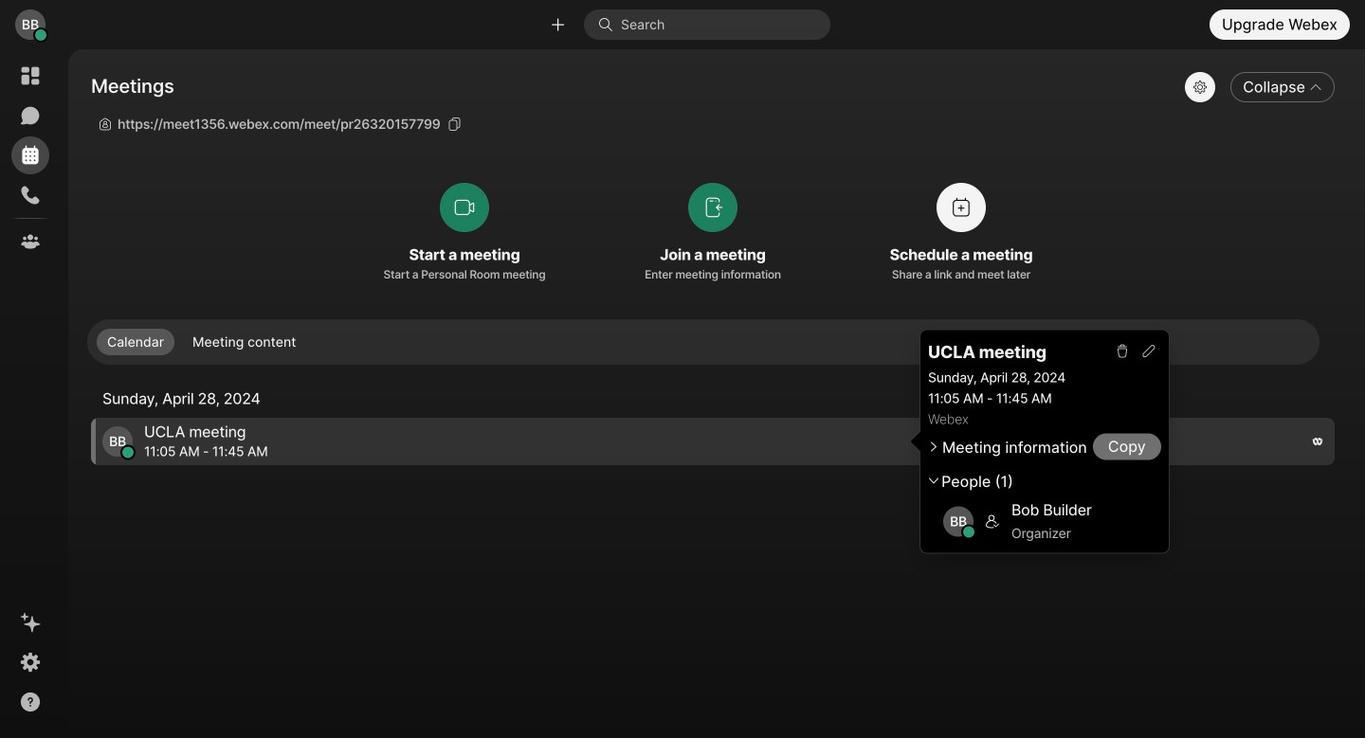 Task type: locate. For each thing, give the bounding box(es) containing it.
navigation
[[0, 49, 61, 739]]

arrow down_12 image
[[928, 475, 938, 487]]

webex tab list
[[11, 57, 49, 261]]



Task type: vqa. For each thing, say whether or not it's contained in the screenshot.
Bob Builder (B0Bth3Builder2K23@Gmail.Com · Organizer) list item
yes



Task type: describe. For each thing, give the bounding box(es) containing it.
bob builder (b0bth3builder2k23@gmail.com · organizer) list item
[[928, 497, 1161, 546]]

april 28, 2024 11:05 am to 11:45 am ucla meeting non-recurring meeting,  bob builder list item
[[91, 418, 1335, 466]]

meeting response image
[[985, 514, 1000, 529]]



